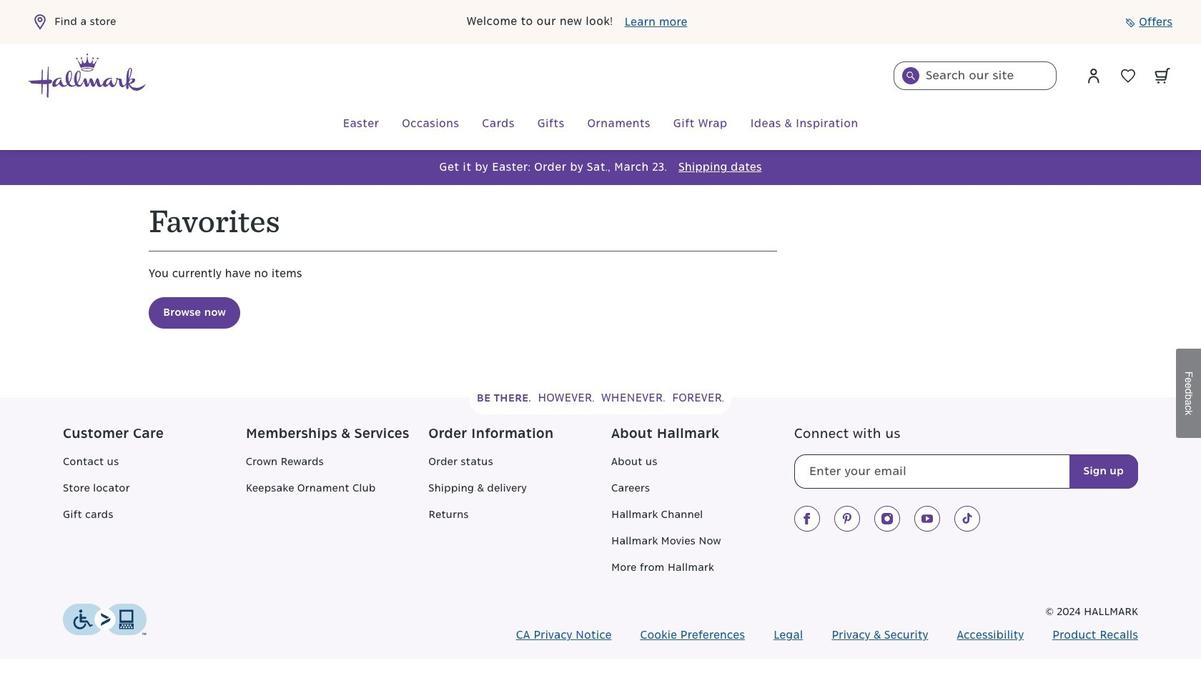 Task type: describe. For each thing, give the bounding box(es) containing it.
sign up for email element
[[795, 426, 1139, 489]]

main menu. menu bar
[[29, 99, 1173, 150]]

order information element
[[429, 426, 612, 587]]

Email email field
[[795, 455, 1139, 489]]

about hallmark element
[[612, 426, 795, 587]]

view your cart with 0 items. image
[[1155, 68, 1171, 84]]

sign in dropdown menu image
[[1086, 67, 1103, 84]]



Task type: locate. For each thing, give the bounding box(es) containing it.
customer care element
[[63, 426, 246, 587]]

we on facebook image
[[802, 514, 813, 525]]

None search field
[[894, 62, 1057, 90]]

hallmark logo image
[[29, 54, 146, 98]]

essential accessibility image
[[63, 605, 147, 636]]

our instagram image
[[882, 514, 893, 525]]

we on youtube image
[[922, 514, 933, 525]]

memberships element
[[246, 426, 429, 587]]

Search search field
[[894, 62, 1057, 90]]

we on tiktok image
[[962, 514, 974, 525]]

search image
[[907, 72, 916, 80]]

we on pinterest image
[[842, 514, 853, 525]]



Task type: vqa. For each thing, say whether or not it's contained in the screenshot.
We on Youtube image
yes



